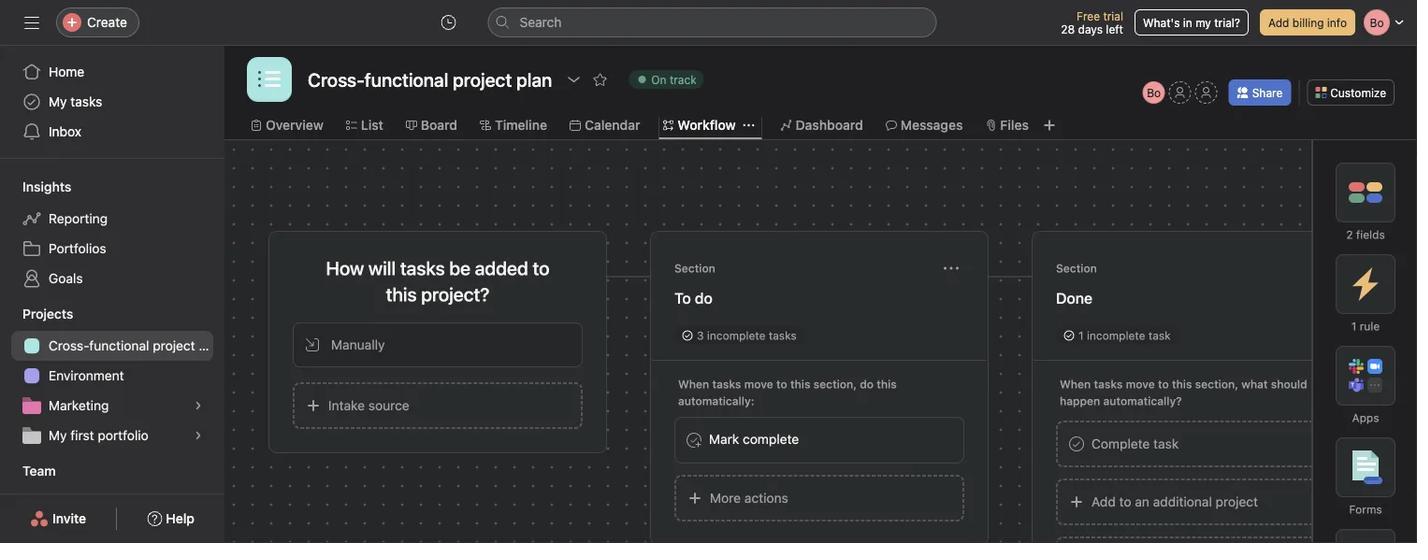 Task type: locate. For each thing, give the bounding box(es) containing it.
environment link
[[11, 361, 213, 391]]

section
[[675, 262, 716, 275], [1057, 262, 1098, 275]]

tasks inside how will tasks be added to this project?
[[400, 257, 445, 279]]

do up mark complete button
[[860, 378, 874, 391]]

2 move from the left
[[1126, 378, 1155, 391]]

1 vertical spatial my
[[49, 428, 67, 444]]

team
[[22, 464, 56, 479]]

complete
[[743, 432, 799, 447]]

help button
[[135, 503, 207, 536]]

mark
[[709, 432, 740, 447]]

1 vertical spatial task
[[1154, 437, 1179, 452]]

tasks inside my tasks link
[[70, 94, 102, 109]]

search list box
[[488, 7, 937, 37]]

source
[[369, 398, 410, 414]]

my left first
[[49, 428, 67, 444]]

goals link
[[11, 264, 213, 294]]

task inside complete task button
[[1154, 437, 1179, 452]]

tasks down home
[[70, 94, 102, 109]]

to do
[[675, 290, 713, 307]]

my inside projects element
[[49, 428, 67, 444]]

move
[[745, 378, 774, 391], [1126, 378, 1155, 391]]

dashboard
[[796, 117, 864, 133]]

incomplete
[[707, 329, 766, 343], [1087, 329, 1146, 343]]

add left an
[[1092, 495, 1116, 510]]

team button
[[0, 462, 56, 481]]

board
[[421, 117, 458, 133]]

customize button
[[1308, 80, 1395, 106]]

add tab image
[[1042, 118, 1057, 133]]

mark complete
[[709, 432, 799, 447]]

2 section, from the left
[[1196, 378, 1239, 391]]

my first portfolio
[[49, 428, 149, 444]]

section, inside when tasks move to this section, do this automatically:
[[814, 378, 857, 391]]

1 incomplete task
[[1079, 329, 1171, 343]]

info
[[1328, 16, 1348, 29]]

3 incomplete tasks
[[697, 329, 797, 343]]

do
[[695, 290, 713, 307], [860, 378, 874, 391]]

2 horizontal spatial this
[[1173, 378, 1193, 391]]

incomplete down done
[[1087, 329, 1146, 343]]

tasks up happen on the right bottom of the page
[[1094, 378, 1123, 391]]

add for add to an additional project
[[1092, 495, 1116, 510]]

tasks inside when tasks move to this section, do this automatically:
[[713, 378, 741, 391]]

1 down done
[[1079, 329, 1084, 343]]

should
[[1272, 378, 1308, 391]]

project inside button
[[1216, 495, 1259, 510]]

1 for 1 rule
[[1352, 320, 1357, 333]]

1 my from the top
[[49, 94, 67, 109]]

1 horizontal spatial when
[[1060, 378, 1091, 391]]

be
[[449, 257, 471, 279]]

section up to do
[[675, 262, 716, 275]]

my up invite
[[49, 496, 67, 511]]

on track
[[652, 73, 697, 86]]

0 vertical spatial do
[[695, 290, 713, 307]]

history image
[[441, 15, 456, 30]]

0 horizontal spatial move
[[745, 378, 774, 391]]

inbox link
[[11, 117, 213, 147]]

list link
[[346, 115, 384, 136]]

project left plan
[[153, 338, 195, 354]]

home
[[49, 64, 84, 80]]

complete task button
[[1057, 421, 1347, 468]]

1 move from the left
[[745, 378, 774, 391]]

1 horizontal spatial this
[[877, 378, 897, 391]]

portfolio
[[98, 428, 149, 444]]

1 this from the left
[[791, 378, 811, 391]]

to inside when tasks move to this section, do this automatically:
[[777, 378, 788, 391]]

project
[[153, 338, 195, 354], [1216, 495, 1259, 510]]

section, up mark complete button
[[814, 378, 857, 391]]

calendar link
[[570, 115, 641, 136]]

2 my from the top
[[49, 428, 67, 444]]

complete
[[1092, 437, 1150, 452]]

add billing info button
[[1261, 9, 1356, 36]]

1 horizontal spatial incomplete
[[1087, 329, 1146, 343]]

1 horizontal spatial add
[[1269, 16, 1290, 29]]

add inside button
[[1092, 495, 1116, 510]]

to left an
[[1120, 495, 1132, 510]]

move for to do
[[745, 378, 774, 391]]

1 left rule
[[1352, 320, 1357, 333]]

add inside button
[[1269, 16, 1290, 29]]

move up automatically?
[[1126, 378, 1155, 391]]

move up automatically:
[[745, 378, 774, 391]]

automatically?
[[1104, 395, 1182, 408]]

1 vertical spatial project
[[1216, 495, 1259, 510]]

1 horizontal spatial 1
[[1352, 320, 1357, 333]]

0 vertical spatial my
[[49, 94, 67, 109]]

teams element
[[0, 455, 225, 522]]

0 horizontal spatial this
[[791, 378, 811, 391]]

to do button
[[675, 282, 965, 315]]

do right to
[[695, 290, 713, 307]]

this for done
[[1173, 378, 1193, 391]]

overview
[[266, 117, 324, 133]]

bo button
[[1143, 81, 1166, 104]]

global element
[[0, 46, 225, 158]]

fields
[[1357, 228, 1386, 241]]

when up automatically:
[[678, 378, 710, 391]]

0 horizontal spatial section,
[[814, 378, 857, 391]]

tasks for when tasks move to this section, do this automatically:
[[713, 378, 741, 391]]

tasks down 'to do' button at bottom
[[769, 329, 797, 343]]

do inside button
[[695, 290, 713, 307]]

move inside when tasks move to this section, what should happen automatically?
[[1126, 378, 1155, 391]]

add to an additional project
[[1092, 495, 1259, 510]]

share
[[1253, 86, 1283, 99]]

goals
[[49, 271, 83, 286]]

2 incomplete from the left
[[1087, 329, 1146, 343]]

add left billing
[[1269, 16, 1290, 29]]

section up done
[[1057, 262, 1098, 275]]

to inside when tasks move to this section, what should happen automatically?
[[1159, 378, 1170, 391]]

to right 'added'
[[533, 257, 550, 279]]

0 horizontal spatial add
[[1092, 495, 1116, 510]]

2 when from the left
[[1060, 378, 1091, 391]]

on track button
[[621, 66, 713, 93]]

when inside when tasks move to this section, what should happen automatically?
[[1060, 378, 1091, 391]]

my inside global element
[[49, 94, 67, 109]]

to
[[533, 257, 550, 279], [777, 378, 788, 391], [1159, 378, 1170, 391], [1120, 495, 1132, 510]]

search button
[[488, 7, 937, 37]]

when up happen on the right bottom of the page
[[1060, 378, 1091, 391]]

free
[[1077, 9, 1101, 22]]

task right complete
[[1154, 437, 1179, 452]]

my for my tasks
[[49, 94, 67, 109]]

section, inside when tasks move to this section, what should happen automatically?
[[1196, 378, 1239, 391]]

my up inbox
[[49, 94, 67, 109]]

2 vertical spatial my
[[49, 496, 67, 511]]

section, left what
[[1196, 378, 1239, 391]]

0 horizontal spatial 1
[[1079, 329, 1084, 343]]

0 horizontal spatial do
[[695, 290, 713, 307]]

complete task
[[1092, 437, 1179, 452]]

team my workspace
[[22, 464, 136, 511]]

1 section, from the left
[[814, 378, 857, 391]]

bo
[[1148, 86, 1162, 99]]

more section actions image
[[944, 261, 959, 276]]

this project?
[[386, 284, 490, 306]]

additional
[[1154, 495, 1213, 510]]

tasks inside when tasks move to this section, what should happen automatically?
[[1094, 378, 1123, 391]]

1 horizontal spatial move
[[1126, 378, 1155, 391]]

1 horizontal spatial section
[[1057, 262, 1098, 275]]

tasks
[[70, 94, 102, 109], [400, 257, 445, 279], [769, 329, 797, 343], [713, 378, 741, 391], [1094, 378, 1123, 391]]

1 incomplete from the left
[[707, 329, 766, 343]]

3 my from the top
[[49, 496, 67, 511]]

board link
[[406, 115, 458, 136]]

done
[[1057, 290, 1093, 307]]

tasks up this project?
[[400, 257, 445, 279]]

1 horizontal spatial do
[[860, 378, 874, 391]]

tasks up automatically:
[[713, 378, 741, 391]]

my tasks
[[49, 94, 102, 109]]

trial
[[1104, 9, 1124, 22]]

0 horizontal spatial section
[[675, 262, 716, 275]]

search
[[520, 15, 562, 30]]

when inside when tasks move to this section, do this automatically:
[[678, 378, 710, 391]]

3 this from the left
[[1173, 378, 1193, 391]]

0 horizontal spatial incomplete
[[707, 329, 766, 343]]

1 vertical spatial add
[[1092, 495, 1116, 510]]

0 vertical spatial project
[[153, 338, 195, 354]]

move inside when tasks move to this section, do this automatically:
[[745, 378, 774, 391]]

to up complete
[[777, 378, 788, 391]]

to up automatically?
[[1159, 378, 1170, 391]]

do inside when tasks move to this section, do this automatically:
[[860, 378, 874, 391]]

this inside when tasks move to this section, what should happen automatically?
[[1173, 378, 1193, 391]]

share button
[[1229, 80, 1292, 106]]

1 horizontal spatial section,
[[1196, 378, 1239, 391]]

1 for 1 incomplete task
[[1079, 329, 1084, 343]]

my
[[49, 94, 67, 109], [49, 428, 67, 444], [49, 496, 67, 511]]

1 horizontal spatial project
[[1216, 495, 1259, 510]]

hide sidebar image
[[24, 15, 39, 30]]

1 vertical spatial do
[[860, 378, 874, 391]]

help
[[166, 511, 195, 527]]

task down done 'button' on the bottom of page
[[1149, 329, 1171, 343]]

None text field
[[303, 63, 557, 96]]

0 horizontal spatial project
[[153, 338, 195, 354]]

section,
[[814, 378, 857, 391], [1196, 378, 1239, 391]]

reporting
[[49, 211, 108, 226]]

0 vertical spatial add
[[1269, 16, 1290, 29]]

this
[[791, 378, 811, 391], [877, 378, 897, 391], [1173, 378, 1193, 391]]

1 when from the left
[[678, 378, 710, 391]]

add to starred image
[[593, 72, 608, 87]]

more actions button
[[675, 475, 965, 522]]

incomplete right 3
[[707, 329, 766, 343]]

project right additional
[[1216, 495, 1259, 510]]

incomplete for to do
[[707, 329, 766, 343]]

to
[[675, 290, 691, 307]]

0 horizontal spatial when
[[678, 378, 710, 391]]



Task type: describe. For each thing, give the bounding box(es) containing it.
insights
[[22, 179, 71, 195]]

cross-
[[49, 338, 89, 354]]

manually
[[331, 337, 385, 353]]

add for add billing info
[[1269, 16, 1290, 29]]

inbox
[[49, 124, 81, 139]]

files link
[[986, 115, 1029, 136]]

what
[[1242, 378, 1269, 391]]

insights button
[[0, 178, 71, 197]]

reporting link
[[11, 204, 213, 234]]

intake
[[328, 398, 365, 414]]

my first portfolio link
[[11, 421, 213, 451]]

0 vertical spatial task
[[1149, 329, 1171, 343]]

when tasks move to this section, do this automatically:
[[678, 378, 897, 408]]

to inside button
[[1120, 495, 1132, 510]]

invite
[[52, 511, 86, 527]]

2
[[1347, 228, 1354, 241]]

workflow
[[678, 117, 736, 133]]

what's in my trial?
[[1144, 16, 1241, 29]]

my for my first portfolio
[[49, 428, 67, 444]]

what's
[[1144, 16, 1181, 29]]

an
[[1135, 495, 1150, 510]]

messages
[[901, 117, 963, 133]]

overview link
[[251, 115, 324, 136]]

portfolios
[[49, 241, 106, 256]]

files
[[1001, 117, 1029, 133]]

environment
[[49, 368, 124, 384]]

portfolios link
[[11, 234, 213, 264]]

see details, marketing image
[[193, 401, 204, 412]]

actions
[[745, 491, 789, 506]]

timeline link
[[480, 115, 547, 136]]

my tasks link
[[11, 87, 213, 117]]

billing
[[1293, 16, 1325, 29]]

will
[[369, 257, 396, 279]]

add billing info
[[1269, 16, 1348, 29]]

workspace
[[70, 496, 136, 511]]

my inside team my workspace
[[49, 496, 67, 511]]

happen
[[1060, 395, 1101, 408]]

marketing link
[[11, 391, 213, 421]]

list image
[[258, 68, 281, 91]]

apps
[[1353, 412, 1380, 425]]

done button
[[1057, 282, 1347, 315]]

2 fields
[[1347, 228, 1386, 241]]

how will tasks be added to this project?
[[326, 257, 550, 306]]

forms
[[1350, 503, 1383, 517]]

left
[[1106, 22, 1124, 36]]

see details, my first portfolio image
[[193, 430, 204, 442]]

how
[[326, 257, 364, 279]]

more actions
[[710, 491, 789, 506]]

dashboard link
[[781, 115, 864, 136]]

rule
[[1360, 320, 1381, 333]]

2 section from the left
[[1057, 262, 1098, 275]]

free trial 28 days left
[[1062, 9, 1124, 36]]

section, for to do
[[814, 378, 857, 391]]

marketing
[[49, 398, 109, 414]]

customize
[[1331, 86, 1387, 99]]

added
[[475, 257, 529, 279]]

calendar
[[585, 117, 641, 133]]

automatically:
[[678, 395, 755, 408]]

more
[[710, 491, 741, 506]]

on
[[652, 73, 667, 86]]

tab actions image
[[744, 120, 755, 131]]

tasks for my tasks
[[70, 94, 102, 109]]

list
[[361, 117, 384, 133]]

track
[[670, 73, 697, 86]]

intake source button
[[293, 383, 583, 430]]

move for done
[[1126, 378, 1155, 391]]

timeline
[[495, 117, 547, 133]]

trial?
[[1215, 16, 1241, 29]]

projects button
[[0, 305, 73, 324]]

1 section from the left
[[675, 262, 716, 275]]

when tasks move to this section, what should happen automatically?
[[1060, 378, 1308, 408]]

plan
[[199, 338, 224, 354]]

add to an additional project button
[[1057, 479, 1347, 526]]

first
[[70, 428, 94, 444]]

insights element
[[0, 170, 225, 298]]

show options image
[[566, 72, 581, 87]]

2 this from the left
[[877, 378, 897, 391]]

days
[[1079, 22, 1103, 36]]

tasks for when tasks move to this section, what should happen automatically?
[[1094, 378, 1123, 391]]

this for to do
[[791, 378, 811, 391]]

when for to do
[[678, 378, 710, 391]]

projects
[[22, 306, 73, 322]]

workflow link
[[663, 115, 736, 136]]

functional
[[89, 338, 149, 354]]

28
[[1062, 22, 1075, 36]]

invite button
[[18, 503, 98, 536]]

1 rule
[[1352, 320, 1381, 333]]

home link
[[11, 57, 213, 87]]

my workspace link
[[11, 489, 213, 518]]

cross-functional project plan
[[49, 338, 224, 354]]

when for done
[[1060, 378, 1091, 391]]

section, for done
[[1196, 378, 1239, 391]]

projects element
[[0, 298, 225, 455]]

to inside how will tasks be added to this project?
[[533, 257, 550, 279]]

incomplete for done
[[1087, 329, 1146, 343]]

what's in my trial? button
[[1135, 9, 1249, 36]]

create
[[87, 15, 127, 30]]



Task type: vqa. For each thing, say whether or not it's contained in the screenshot.
what's
yes



